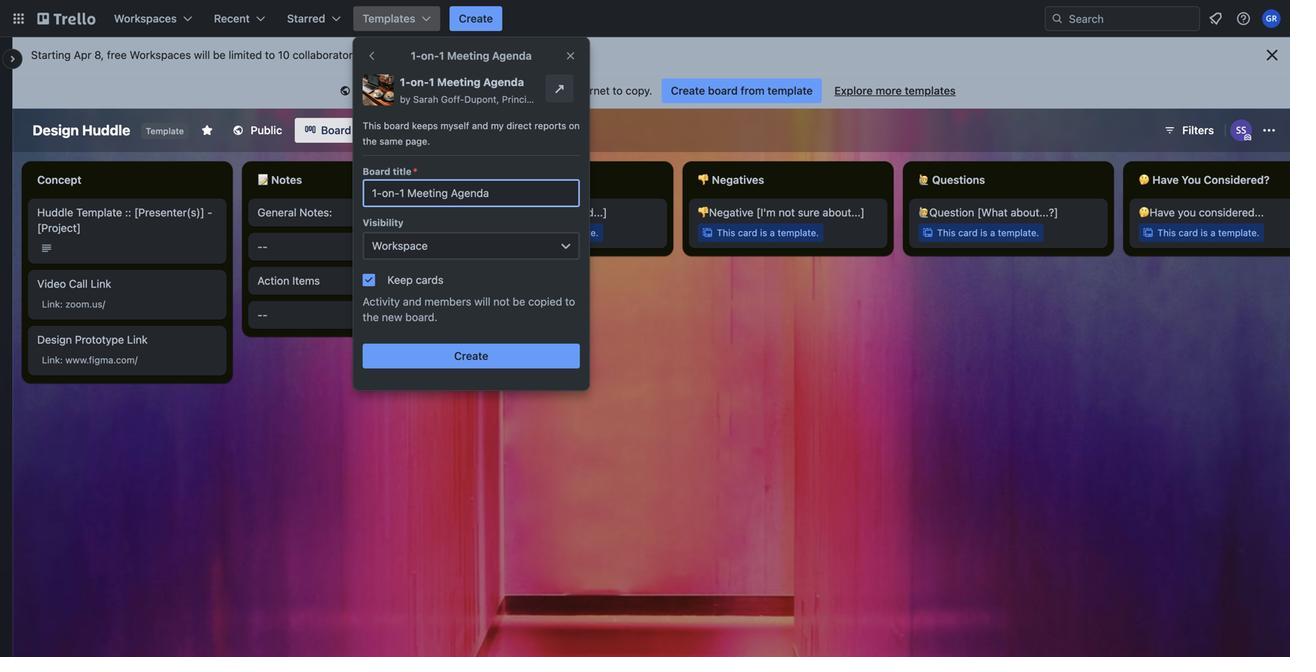 Task type: vqa. For each thing, say whether or not it's contained in the screenshot.


Task type: describe. For each thing, give the bounding box(es) containing it.
🙋question [what about...?] link
[[919, 205, 1099, 220]]

goff-
[[441, 94, 464, 105]]

video
[[37, 277, 66, 290]]

👎negative [i'm not sure about...] link
[[698, 205, 878, 220]]

same
[[380, 136, 403, 147]]

8,
[[94, 48, 104, 61]]

🙋 Questions text field
[[909, 168, 1108, 192]]

: for design
[[60, 355, 63, 365]]

design for design prototype link
[[37, 333, 72, 346]]

prototype
[[75, 333, 124, 346]]

on- for 1-on-1 meeting agenda by sarah goff-dupont, principal writer @ atlassian
[[411, 76, 429, 88]]

- inside huddle template :: [presenter(s)] - [project]
[[207, 206, 212, 219]]

stu smith (stusmith18) image
[[1231, 119, 1252, 141]]

a left "by"
[[391, 84, 397, 97]]

create board from template link
[[662, 78, 822, 103]]

the for new
[[363, 311, 379, 324]]

🤔 Have You Considered? text field
[[1130, 168, 1290, 192]]

design prototype link
[[37, 333, 148, 346]]

sure
[[798, 206, 820, 219]]

meeting for 1-on-1 meeting agenda
[[447, 49, 489, 62]]

📝
[[258, 173, 268, 186]]

this for 🙋 questions
[[937, 227, 956, 238]]

search image
[[1051, 12, 1064, 25]]

table link
[[364, 118, 427, 143]]

agenda for 1-on-1 meeting agenda
[[492, 49, 532, 62]]

public
[[400, 84, 431, 97]]

board for board
[[321, 124, 351, 137]]

1- for 1-on-1 meeting agenda by sarah goff-dupont, principal writer @ atlassian
[[400, 76, 411, 88]]

1- for 1-on-1 meeting agenda
[[411, 49, 421, 62]]

sarah
[[413, 94, 438, 105]]

design for design huddle
[[33, 122, 79, 139]]

negatives
[[712, 173, 764, 186]]

0 vertical spatial will
[[194, 48, 210, 61]]

considered?
[[1204, 173, 1270, 186]]

explore more templates
[[835, 84, 956, 97]]

1-on-1 meeting agenda link
[[400, 74, 540, 90]]

0 vertical spatial on
[[536, 84, 549, 97]]

template. for not
[[778, 227, 819, 238]]

Search field
[[1064, 7, 1200, 30]]

👎
[[698, 173, 709, 186]]

👎negative
[[698, 206, 754, 219]]

huddle template :: [presenter(s)] - [project]
[[37, 206, 212, 234]]

close popover image
[[564, 50, 577, 62]]

and inside the this board keeps myself and my direct reports on the same page.
[[472, 120, 488, 131]]

🙋question [what about...?]
[[919, 206, 1058, 219]]

workspaces button
[[105, 6, 202, 31]]

about...?]
[[1011, 206, 1058, 219]]

cards
[[416, 274, 444, 286]]

limits
[[519, 48, 545, 61]]

::
[[125, 206, 131, 219]]

design prototype link link
[[37, 332, 217, 348]]

board link
[[295, 118, 361, 143]]

notes
[[271, 173, 302, 186]]

call
[[69, 277, 88, 290]]

this for 👎 negatives
[[717, 227, 736, 238]]

🤔have you considered...
[[1139, 206, 1264, 219]]

customize views image
[[435, 123, 450, 138]]

apr
[[74, 48, 91, 61]]

@
[[572, 94, 580, 105]]

star or unstar board image
[[201, 124, 213, 137]]

questions
[[932, 173, 985, 186]]

board for this
[[384, 120, 409, 131]]

greg robinson (gregrobinson96) image
[[1262, 9, 1281, 28]]

considered...
[[1199, 206, 1264, 219]]

👍positive [i really liked...] link
[[478, 205, 658, 220]]

1-on-1 meeting agenda by sarah goff-dupont, principal writer @ atlassian
[[400, 76, 622, 105]]

1 for 1-on-1 meeting agenda
[[439, 49, 444, 62]]

action
[[258, 274, 289, 287]]

🙋
[[919, 173, 930, 186]]

keeps
[[412, 120, 438, 131]]

📝 Notes text field
[[248, 168, 447, 192]]

link : www.figma.com/
[[42, 355, 138, 365]]

explore
[[835, 84, 873, 97]]

action items
[[258, 274, 320, 287]]

internet
[[571, 84, 610, 97]]

1 vertical spatial to
[[613, 84, 623, 97]]

liked...]
[[570, 206, 607, 219]]

template. for really
[[557, 227, 599, 238]]

👍positive [i really liked...]
[[478, 206, 607, 219]]

return to previous screen image
[[366, 50, 378, 62]]

board for board title *
[[363, 166, 390, 177]]

this for 👍 positives
[[497, 227, 515, 238]]

this inside the this board keeps myself and my direct reports on the same page.
[[363, 120, 381, 131]]

open information menu image
[[1236, 11, 1252, 26]]

👎 Negatives text field
[[689, 168, 888, 192]]

link right prototype at the bottom of page
[[127, 333, 148, 346]]

1 vertical spatial create button
[[363, 344, 580, 369]]

agenda for 1-on-1 meeting agenda by sarah goff-dupont, principal writer @ atlassian
[[483, 76, 524, 88]]

board.
[[405, 311, 438, 324]]

2 template from the left
[[768, 84, 813, 97]]

writer
[[542, 94, 569, 105]]

reports
[[535, 120, 566, 131]]

template. for considered...
[[1219, 227, 1260, 238]]

📝 notes
[[258, 173, 302, 186]]

public button
[[223, 118, 292, 143]]

is left "by"
[[380, 84, 388, 97]]

create inside create board from template link
[[671, 84, 705, 97]]

dupont,
[[464, 94, 499, 105]]

1 vertical spatial workspaces
[[130, 48, 191, 61]]

table
[[390, 124, 418, 137]]

design huddle
[[33, 122, 130, 139]]

concept
[[37, 173, 82, 186]]

visibility
[[363, 217, 404, 228]]

[project]
[[37, 222, 81, 234]]

0 horizontal spatial to
[[265, 48, 275, 61]]

the for internet
[[552, 84, 568, 97]]

is for 👎 negatives
[[760, 227, 767, 238]]

2 vertical spatial create
[[454, 350, 488, 362]]

👎 negatives
[[698, 173, 764, 186]]

🤔 have you considered?
[[1139, 173, 1270, 186]]

is for 🙋 questions
[[981, 227, 988, 238]]

card for you
[[1179, 227, 1198, 238]]

card for [i'm
[[738, 227, 758, 238]]

this is a public template for anyone on the internet to copy.
[[356, 84, 652, 97]]

copy.
[[626, 84, 652, 97]]

1-on-1 meeting agenda
[[411, 49, 532, 62]]

you
[[1178, 206, 1196, 219]]

🤔
[[1139, 173, 1150, 186]]

activity
[[363, 295, 400, 308]]

0 vertical spatial template
[[146, 126, 184, 136]]

[what
[[978, 206, 1008, 219]]



Task type: locate. For each thing, give the bounding box(es) containing it.
1 horizontal spatial board
[[363, 166, 390, 177]]

atlassian
[[583, 94, 622, 105]]

sm image
[[338, 84, 353, 99]]

1 horizontal spatial on
[[569, 120, 580, 131]]

template left star or unstar board icon at the top
[[146, 126, 184, 136]]

card down [i'm
[[738, 227, 758, 238]]

👍 positives
[[478, 173, 539, 186]]

0 vertical spatial -- link
[[258, 239, 438, 255]]

👍 Positives text field
[[469, 168, 667, 192]]

to inside 'activity and members will not be copied to the new board.'
[[565, 295, 575, 308]]

board inside the this board keeps myself and my direct reports on the same page.
[[384, 120, 409, 131]]

1 vertical spatial design
[[37, 333, 72, 346]]

0 vertical spatial agenda
[[492, 49, 532, 62]]

1 vertical spatial be
[[513, 295, 525, 308]]

on- inside 1-on-1 meeting agenda by sarah goff-dupont, principal writer @ atlassian
[[411, 76, 429, 88]]

on right anyone
[[536, 84, 549, 97]]

explore more templates link
[[825, 78, 965, 103]]

create button inside primary element
[[450, 6, 502, 31]]

on- up sarah
[[411, 76, 429, 88]]

template inside huddle template :: [presenter(s)] - [project]
[[76, 206, 122, 219]]

2 this card is a template. from the left
[[717, 227, 819, 238]]

0 horizontal spatial board
[[321, 124, 351, 137]]

-- down action
[[258, 308, 268, 321]]

0 horizontal spatial 1
[[429, 76, 434, 88]]

Board name text field
[[25, 118, 138, 143]]

and
[[472, 120, 488, 131], [403, 295, 422, 308]]

starting apr 8, free workspaces will be limited to 10 collaborators. learn more about collaborator limits
[[31, 48, 545, 61]]

2 vertical spatial to
[[565, 295, 575, 308]]

this card is a template. for [i'm
[[717, 227, 819, 238]]

2 card from the left
[[738, 227, 758, 238]]

general notes:
[[258, 206, 332, 219]]

keep
[[388, 274, 413, 286]]

design down link : zoom.us/
[[37, 333, 72, 346]]

1 horizontal spatial will
[[474, 295, 491, 308]]

1 vertical spatial on
[[569, 120, 580, 131]]

0 vertical spatial design
[[33, 122, 79, 139]]

1 vertical spatial -- link
[[258, 307, 438, 323]]

a down [i'm
[[770, 227, 775, 238]]

template left for on the left top
[[434, 84, 478, 97]]

this card is a template. down 🤔have you considered... link
[[1158, 227, 1260, 238]]

1 inside 1-on-1 meeting agenda by sarah goff-dupont, principal writer @ atlassian
[[429, 76, 434, 88]]

meeting for 1-on-1 meeting agenda by sarah goff-dupont, principal writer @ atlassian
[[437, 76, 481, 88]]

0 horizontal spatial huddle
[[37, 206, 73, 219]]

card down the [i on the top of the page
[[518, 227, 537, 238]]

is down [i'm
[[760, 227, 767, 238]]

1 horizontal spatial template
[[146, 126, 184, 136]]

www.figma.com/
[[65, 355, 138, 365]]

show menu image
[[1262, 123, 1277, 138]]

more right explore
[[876, 84, 902, 97]]

back to home image
[[37, 6, 95, 31]]

1 horizontal spatial board
[[708, 84, 738, 97]]

this member is an admin of this board. image
[[1245, 134, 1252, 141]]

0 horizontal spatial board
[[384, 120, 409, 131]]

0 horizontal spatial and
[[403, 295, 422, 308]]

1 vertical spatial 1-
[[400, 76, 411, 88]]

starred
[[287, 12, 325, 25]]

3 template. from the left
[[998, 227, 1039, 238]]

on inside the this board keeps myself and my direct reports on the same page.
[[569, 120, 580, 131]]

templates button
[[353, 6, 440, 31]]

0 horizontal spatial more
[[395, 48, 421, 61]]

myself
[[441, 120, 469, 131]]

10
[[278, 48, 290, 61]]

1 vertical spatial more
[[876, 84, 902, 97]]

0 vertical spatial board
[[708, 84, 738, 97]]

--
[[258, 240, 268, 253], [258, 308, 268, 321]]

copied
[[528, 295, 562, 308]]

-- for second -- link
[[258, 308, 268, 321]]

create button up "1-on-1 meeting agenda"
[[450, 6, 502, 31]]

this card is a template. for you
[[1158, 227, 1260, 238]]

👍
[[478, 173, 489, 186]]

template right from
[[768, 84, 813, 97]]

1 vertical spatial the
[[363, 136, 377, 147]]

link down video
[[42, 299, 60, 310]]

this down 👍positive
[[497, 227, 515, 238]]

huddle inside huddle template :: [presenter(s)] - [project]
[[37, 206, 73, 219]]

1 vertical spatial :
[[60, 355, 63, 365]]

zoom.us/
[[65, 299, 105, 310]]

agenda up principal
[[483, 76, 524, 88]]

[presenter(s)]
[[134, 206, 204, 219]]

be left the "limited"
[[213, 48, 226, 61]]

activity and members will not be copied to the new board.
[[363, 295, 575, 324]]

template left ::
[[76, 206, 122, 219]]

video call link
[[37, 277, 111, 290]]

this card is a template.
[[497, 227, 599, 238], [717, 227, 819, 238], [937, 227, 1039, 238], [1158, 227, 1260, 238]]

will right members
[[474, 295, 491, 308]]

starred button
[[278, 6, 350, 31]]

0 vertical spatial :
[[60, 299, 63, 310]]

this down 🤔have
[[1158, 227, 1176, 238]]

1 horizontal spatial and
[[472, 120, 488, 131]]

1 horizontal spatial not
[[779, 206, 795, 219]]

workspaces inside popup button
[[114, 12, 177, 25]]

2 vertical spatial the
[[363, 311, 379, 324]]

items
[[292, 274, 320, 287]]

on right the reports
[[569, 120, 580, 131]]

: down design prototype link
[[60, 355, 63, 365]]

1 vertical spatial board
[[363, 166, 390, 177]]

1 -- link from the top
[[258, 239, 438, 255]]

0 vertical spatial meeting
[[447, 49, 489, 62]]

0 vertical spatial create
[[459, 12, 493, 25]]

new
[[382, 311, 402, 324]]

1 up sarah
[[429, 76, 434, 88]]

keep cards
[[388, 274, 444, 286]]

-- up action
[[258, 240, 268, 253]]

1 vertical spatial agenda
[[483, 76, 524, 88]]

0 vertical spatial and
[[472, 120, 488, 131]]

huddle up [project]
[[37, 206, 73, 219]]

design
[[33, 122, 79, 139], [37, 333, 72, 346]]

0 horizontal spatial be
[[213, 48, 226, 61]]

0 horizontal spatial template
[[434, 84, 478, 97]]

1 horizontal spatial be
[[513, 295, 525, 308]]

huddle
[[82, 122, 130, 139], [37, 206, 73, 219]]

board down sm image
[[321, 124, 351, 137]]

1 vertical spatial meeting
[[437, 76, 481, 88]]

collaborator
[[456, 48, 516, 61]]

this card is a template. down [i'm
[[717, 227, 819, 238]]

3 this card is a template. from the left
[[937, 227, 1039, 238]]

a for 👍 positives
[[550, 227, 555, 238]]

0 horizontal spatial will
[[194, 48, 210, 61]]

link : zoom.us/
[[42, 299, 105, 310]]

template. down 👎negative [i'm not sure about...] link
[[778, 227, 819, 238]]

1 horizontal spatial 1
[[439, 49, 444, 62]]

is down 🙋question [what about...?]
[[981, 227, 988, 238]]

0 vertical spatial create button
[[450, 6, 502, 31]]

0 vertical spatial 1-
[[411, 49, 421, 62]]

by
[[400, 94, 411, 105]]

1 vertical spatial create
[[671, 84, 705, 97]]

meeting up 1-on-1 meeting agenda link
[[447, 49, 489, 62]]

link right call
[[91, 277, 111, 290]]

1 this card is a template. from the left
[[497, 227, 599, 238]]

0 vertical spatial workspaces
[[114, 12, 177, 25]]

0 horizontal spatial not
[[493, 295, 510, 308]]

agenda up 1-on-1 meeting agenda by sarah goff-dupont, principal writer @ atlassian
[[492, 49, 532, 62]]

positives
[[492, 173, 539, 186]]

the left 'same' at left
[[363, 136, 377, 147]]

1 vertical spatial on-
[[411, 76, 429, 88]]

a
[[391, 84, 397, 97], [550, 227, 555, 238], [770, 227, 775, 238], [990, 227, 996, 238], [1211, 227, 1216, 238]]

my
[[491, 120, 504, 131]]

not left copied
[[493, 295, 510, 308]]

board left title
[[363, 166, 390, 177]]

and up board.
[[403, 295, 422, 308]]

Concept text field
[[28, 168, 227, 192]]

primary element
[[0, 0, 1290, 37]]

this card is a template. down 🙋question [what about...?]
[[937, 227, 1039, 238]]

card for [i
[[518, 227, 537, 238]]

1- inside 1-on-1 meeting agenda by sarah goff-dupont, principal writer @ atlassian
[[400, 76, 411, 88]]

is for 🤔 have you considered?
[[1201, 227, 1208, 238]]

be inside 'activity and members will not be copied to the new board.'
[[513, 295, 525, 308]]

1 : from the top
[[60, 299, 63, 310]]

really
[[541, 206, 568, 219]]

[i
[[531, 206, 538, 219]]

is for 👍 positives
[[540, 227, 547, 238]]

huddle up concept 'text field'
[[82, 122, 130, 139]]

: for video
[[60, 299, 63, 310]]

3 card from the left
[[959, 227, 978, 238]]

meeting inside 1-on-1 meeting agenda by sarah goff-dupont, principal writer @ atlassian
[[437, 76, 481, 88]]

the
[[552, 84, 568, 97], [363, 136, 377, 147], [363, 311, 379, 324]]

2 -- link from the top
[[258, 307, 438, 323]]

will inside 'activity and members will not be copied to the new board.'
[[474, 295, 491, 308]]

notes:
[[299, 206, 332, 219]]

create down 'activity and members will not be copied to the new board.'
[[454, 350, 488, 362]]

link down design prototype link
[[42, 355, 60, 365]]

1 template. from the left
[[557, 227, 599, 238]]

is down 👍positive [i really liked...]
[[540, 227, 547, 238]]

free
[[107, 48, 127, 61]]

create button down 'activity and members will not be copied to the new board.'
[[363, 344, 580, 369]]

design up concept on the left of the page
[[33, 122, 79, 139]]

1 card from the left
[[518, 227, 537, 238]]

4 this card is a template. from the left
[[1158, 227, 1260, 238]]

0 notifications image
[[1207, 9, 1225, 28]]

template. down considered...
[[1219, 227, 1260, 238]]

the left @
[[552, 84, 568, 97]]

0 vertical spatial --
[[258, 240, 268, 253]]

template
[[146, 126, 184, 136], [76, 206, 122, 219]]

create inside primary element
[[459, 12, 493, 25]]

1 for 1-on-1 meeting agenda by sarah goff-dupont, principal writer @ atlassian
[[429, 76, 434, 88]]

a for 👎 negatives
[[770, 227, 775, 238]]

👍positive
[[478, 206, 528, 219]]

create up "1-on-1 meeting agenda"
[[459, 12, 493, 25]]

general notes: link
[[258, 205, 438, 220]]

this board keeps myself and my direct reports on the same page.
[[363, 120, 580, 147]]

not right [i'm
[[779, 206, 795, 219]]

this card is a template. down 👍positive [i really liked...]
[[497, 227, 599, 238]]

recent button
[[205, 6, 275, 31]]

meeting
[[447, 49, 489, 62], [437, 76, 481, 88]]

0 vertical spatial huddle
[[82, 122, 130, 139]]

a for 🤔 have you considered?
[[1211, 227, 1216, 238]]

-- for second -- link from the bottom
[[258, 240, 268, 253]]

meeting up goff-
[[437, 76, 481, 88]]

agenda inside 1-on-1 meeting agenda by sarah goff-dupont, principal writer @ atlassian
[[483, 76, 524, 88]]

is down 🤔have you considered...
[[1201, 227, 1208, 238]]

and inside 'activity and members will not be copied to the new board.'
[[403, 295, 422, 308]]

a down really on the left top of the page
[[550, 227, 555, 238]]

huddle inside board name text field
[[82, 122, 130, 139]]

1 template from the left
[[434, 84, 478, 97]]

you
[[1182, 173, 1201, 186]]

card down 🙋question [what about...?]
[[959, 227, 978, 238]]

2 -- from the top
[[258, 308, 268, 321]]

the down activity
[[363, 311, 379, 324]]

principal
[[502, 94, 540, 105]]

0 vertical spatial be
[[213, 48, 226, 61]]

is
[[380, 84, 388, 97], [540, 227, 547, 238], [760, 227, 767, 238], [981, 227, 988, 238], [1201, 227, 1208, 238]]

a down 🤔have you considered... link
[[1211, 227, 1216, 238]]

1 vertical spatial will
[[474, 295, 491, 308]]

a for 🙋 questions
[[990, 227, 996, 238]]

this down 👎negative
[[717, 227, 736, 238]]

recent
[[214, 12, 250, 25]]

2 template. from the left
[[778, 227, 819, 238]]

template. down 👍positive [i really liked...] link
[[557, 227, 599, 238]]

1 horizontal spatial template
[[768, 84, 813, 97]]

1 horizontal spatial huddle
[[82, 122, 130, 139]]

workspaces down workspaces popup button
[[130, 48, 191, 61]]

1 up 1-on-1 meeting agenda link
[[439, 49, 444, 62]]

*
[[413, 166, 418, 177]]

the inside the this board keeps myself and my direct reports on the same page.
[[363, 136, 377, 147]]

to left copy.
[[613, 84, 623, 97]]

0 vertical spatial board
[[321, 124, 351, 137]]

1 vertical spatial template
[[76, 206, 122, 219]]

board for create
[[708, 84, 738, 97]]

limited
[[229, 48, 262, 61]]

create right copy.
[[671, 84, 705, 97]]

agenda
[[492, 49, 532, 62], [483, 76, 524, 88]]

1 vertical spatial --
[[258, 308, 268, 321]]

design inside board name text field
[[33, 122, 79, 139]]

will left the "limited"
[[194, 48, 210, 61]]

have
[[1153, 173, 1179, 186]]

this
[[356, 84, 377, 97], [363, 120, 381, 131], [497, 227, 515, 238], [717, 227, 736, 238], [937, 227, 956, 238], [1158, 227, 1176, 238]]

0 horizontal spatial template
[[76, 206, 122, 219]]

huddle template :: [presenter(s)] - [project] link
[[37, 205, 217, 236]]

0 horizontal spatial on
[[536, 84, 549, 97]]

card down you
[[1179, 227, 1198, 238]]

1 vertical spatial huddle
[[37, 206, 73, 219]]

collaborators.
[[293, 48, 361, 61]]

1 horizontal spatial to
[[565, 295, 575, 308]]

-
[[207, 206, 212, 219], [258, 240, 263, 253], [263, 240, 268, 253], [258, 308, 263, 321], [263, 308, 268, 321]]

1 vertical spatial board
[[384, 120, 409, 131]]

link
[[91, 277, 111, 290], [42, 299, 60, 310], [127, 333, 148, 346], [42, 355, 60, 365]]

workspaces up 'free'
[[114, 12, 177, 25]]

-- link down general notes: "link"
[[258, 239, 438, 255]]

templates
[[905, 84, 956, 97]]

this card is a template. for [what
[[937, 227, 1039, 238]]

4 card from the left
[[1179, 227, 1198, 238]]

more right the learn
[[395, 48, 421, 61]]

board left from
[[708, 84, 738, 97]]

-- link
[[258, 239, 438, 255], [258, 307, 438, 323]]

this for 🤔 have you considered?
[[1158, 227, 1176, 238]]

about
[[424, 48, 453, 61]]

board inside create board from template link
[[708, 84, 738, 97]]

anyone
[[497, 84, 533, 97]]

0 vertical spatial the
[[552, 84, 568, 97]]

filters button
[[1159, 118, 1219, 143]]

🤔have
[[1139, 206, 1175, 219]]

board up 'same' at left
[[384, 120, 409, 131]]

🤔have you considered... link
[[1139, 205, 1290, 220]]

1 vertical spatial 1
[[429, 76, 434, 88]]

to left '10' at the left top of the page
[[265, 48, 275, 61]]

and left my
[[472, 120, 488, 131]]

this down 🙋question
[[937, 227, 956, 238]]

to right copied
[[565, 295, 575, 308]]

None text field
[[363, 179, 580, 207]]

0 vertical spatial 1
[[439, 49, 444, 62]]

for
[[481, 84, 494, 97]]

card for [what
[[959, 227, 978, 238]]

learn more about collaborator limits link
[[364, 48, 545, 61]]

0 vertical spatial to
[[265, 48, 275, 61]]

2 horizontal spatial to
[[613, 84, 623, 97]]

template. for about...?]
[[998, 227, 1039, 238]]

0 vertical spatial not
[[779, 206, 795, 219]]

action items link
[[258, 273, 438, 289]]

template. down 🙋question [what about...?] link
[[998, 227, 1039, 238]]

template.
[[557, 227, 599, 238], [778, 227, 819, 238], [998, 227, 1039, 238], [1219, 227, 1260, 238]]

this up 'same' at left
[[363, 120, 381, 131]]

board
[[708, 84, 738, 97], [384, 120, 409, 131]]

card
[[518, 227, 537, 238], [738, 227, 758, 238], [959, 227, 978, 238], [1179, 227, 1198, 238]]

2 : from the top
[[60, 355, 63, 365]]

1- left about at the left top of the page
[[411, 49, 421, 62]]

workspaces
[[114, 12, 177, 25], [130, 48, 191, 61]]

4 template. from the left
[[1219, 227, 1260, 238]]

1 vertical spatial and
[[403, 295, 422, 308]]

: down video
[[60, 299, 63, 310]]

0 vertical spatial on-
[[421, 49, 439, 62]]

on- for 1-on-1 meeting agenda
[[421, 49, 439, 62]]

general
[[258, 206, 297, 219]]

be left copied
[[513, 295, 525, 308]]

0 vertical spatial more
[[395, 48, 421, 61]]

public
[[251, 124, 282, 137]]

1 -- from the top
[[258, 240, 268, 253]]

1-
[[411, 49, 421, 62], [400, 76, 411, 88]]

1 horizontal spatial more
[[876, 84, 902, 97]]

-- link down action items link at the top left
[[258, 307, 438, 323]]

this right sm image
[[356, 84, 377, 97]]

not inside 'activity and members will not be copied to the new board.'
[[493, 295, 510, 308]]

[i'm
[[757, 206, 776, 219]]

to
[[265, 48, 275, 61], [613, 84, 623, 97], [565, 295, 575, 308]]

this card is a template. for [i
[[497, 227, 599, 238]]

1- up "by"
[[400, 76, 411, 88]]

from
[[741, 84, 765, 97]]

on- up public
[[421, 49, 439, 62]]

1 vertical spatial not
[[493, 295, 510, 308]]

a down [what
[[990, 227, 996, 238]]

the inside 'activity and members will not be copied to the new board.'
[[363, 311, 379, 324]]

board title *
[[363, 166, 418, 177]]



